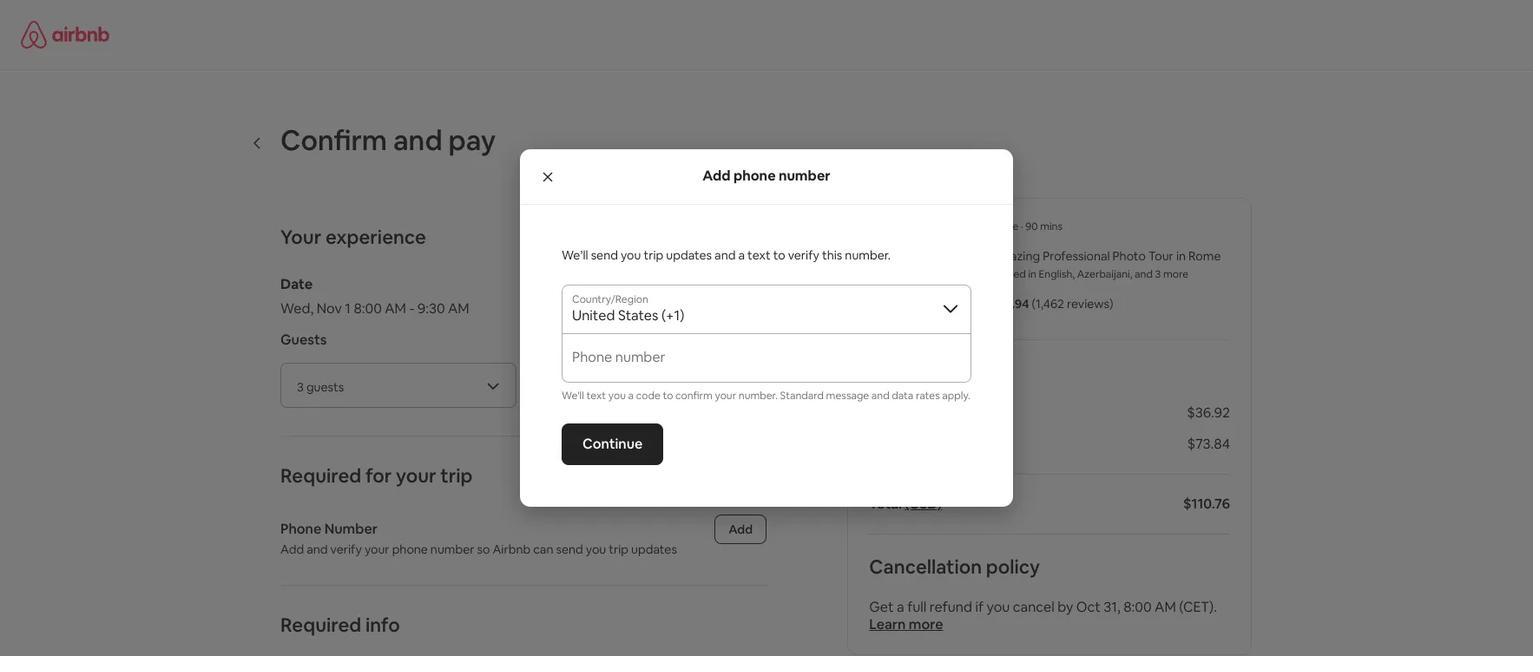 Task type: describe. For each thing, give the bounding box(es) containing it.
1 horizontal spatial am
[[448, 300, 470, 318]]

guests
[[281, 331, 327, 349]]

$110.76
[[1184, 495, 1231, 513]]

1
[[345, 300, 351, 318]]

8:00 inside date wed, nov 1 8:00 am - 9:30 am
[[354, 300, 382, 318]]

reviews
[[1067, 296, 1110, 312]]

0 horizontal spatial a
[[628, 389, 634, 403]]

cancel
[[1013, 598, 1055, 617]]

required info
[[281, 613, 400, 638]]

and up united states (+1) dropdown button
[[715, 248, 736, 263]]

(+1)
[[662, 307, 685, 325]]

you left code
[[609, 389, 626, 403]]

more inside "amazing professional photo tour in rome hosted in english, azerbaijani, and 3 more"
[[1164, 268, 1189, 281]]

rome · 90 mins
[[991, 220, 1063, 234]]

required for required info
[[281, 613, 362, 638]]

english,
[[1039, 268, 1075, 281]]

8:00 inside get a full refund if you cancel by oct 31, 8:00 am (cet). learn more
[[1124, 598, 1152, 617]]

+1
[[572, 355, 586, 373]]

rates
[[916, 389, 940, 403]]

and inside phone number add and verify your phone number so airbnb can send you trip updates
[[307, 542, 328, 558]]

number inside dialog
[[779, 167, 831, 185]]

total
[[870, 495, 902, 513]]

and left data at bottom right
[[872, 389, 890, 403]]

we'll send you trip updates and a text to verify this number.
[[562, 248, 891, 263]]

data
[[892, 389, 914, 403]]

if
[[976, 598, 984, 617]]

(cet).
[[1180, 598, 1218, 617]]

add for add
[[729, 522, 753, 538]]

refund
[[930, 598, 973, 617]]

add for add phone number
[[703, 167, 731, 185]]

azerbaijani,
[[1078, 268, 1133, 281]]

full
[[908, 598, 927, 617]]

$36.92
[[1187, 404, 1231, 422]]

oct
[[1077, 598, 1101, 617]]

number inside phone number add and verify your phone number so airbnb can send you trip updates
[[431, 542, 475, 558]]

rome inside "amazing professional photo tour in rome hosted in english, azerbaijani, and 3 more"
[[1189, 248, 1222, 264]]

0 vertical spatial in
[[1177, 248, 1186, 264]]

0 vertical spatial a
[[739, 248, 745, 263]]

experience
[[326, 225, 426, 249]]

phone inside dialog
[[734, 167, 776, 185]]

so
[[477, 542, 490, 558]]

you right "we'll"
[[621, 248, 641, 263]]

0 vertical spatial number.
[[845, 248, 891, 263]]

amazing
[[991, 248, 1041, 264]]

get a full refund if you cancel by oct 31, 8:00 am (cet). learn more
[[870, 598, 1218, 634]]

90
[[1026, 220, 1038, 234]]

cancellation policy
[[870, 555, 1040, 579]]

mins
[[1041, 220, 1063, 234]]

send inside phone number dialog
[[591, 248, 618, 263]]

amazing professional photo tour in rome hosted in english, azerbaijani, and 3 more
[[991, 248, 1222, 281]]

trip inside phone number add and verify your phone number so airbnb can send you trip updates
[[609, 542, 629, 558]]

add phone number
[[703, 167, 831, 185]]

a inside get a full refund if you cancel by oct 31, 8:00 am (cet). learn more
[[897, 598, 905, 617]]

continue
[[583, 435, 643, 453]]

0 horizontal spatial number.
[[739, 389, 778, 403]]

your inside phone number add and verify your phone number so airbnb can send you trip updates
[[365, 542, 390, 558]]

date wed, nov 1 8:00 am - 9:30 am
[[281, 275, 470, 318]]

trip for your
[[441, 464, 473, 488]]

price details
[[870, 360, 979, 385]]

total (usd)
[[870, 495, 943, 513]]

your
[[281, 225, 322, 249]]

apply.
[[943, 389, 971, 403]]

your inside phone number dialog
[[715, 389, 737, 403]]

(
[[1032, 296, 1036, 312]]

4.94
[[1005, 296, 1030, 312]]

1 horizontal spatial your
[[396, 464, 437, 488]]

4.94 ( 1,462 reviews )
[[1005, 296, 1114, 312]]

pay
[[449, 122, 496, 158]]

number
[[325, 520, 378, 539]]

+1 telephone field
[[592, 356, 961, 373]]

add button
[[715, 515, 767, 545]]

get
[[870, 598, 894, 617]]

code
[[636, 389, 661, 403]]

tour
[[1149, 248, 1174, 264]]

photo
[[1113, 248, 1146, 264]]

trip for you
[[644, 248, 664, 263]]

updates inside phone number dialog
[[666, 248, 712, 263]]

1 vertical spatial to
[[663, 389, 673, 403]]



Task type: vqa. For each thing, say whether or not it's contained in the screenshot.
right NUMBER.
yes



Task type: locate. For each thing, give the bounding box(es) containing it.
verify down number
[[331, 542, 362, 558]]

0 horizontal spatial more
[[909, 616, 944, 634]]

text
[[748, 248, 771, 263], [587, 389, 606, 403]]

phone left so on the left of the page
[[392, 542, 428, 558]]

8:00 right 31,
[[1124, 598, 1152, 617]]

0 vertical spatial more
[[1164, 268, 1189, 281]]

phone
[[281, 520, 322, 539]]

1 vertical spatial rome
[[1189, 248, 1222, 264]]

verify inside phone number dialog
[[788, 248, 820, 263]]

0 vertical spatial to
[[774, 248, 786, 263]]

1 vertical spatial updates
[[632, 542, 677, 558]]

am right 9:30
[[448, 300, 470, 318]]

a left the full
[[897, 598, 905, 617]]

0 vertical spatial trip
[[644, 248, 664, 263]]

1 vertical spatial verify
[[331, 542, 362, 558]]

nov
[[317, 300, 342, 318]]

9:30
[[418, 300, 445, 318]]

learn more link
[[870, 616, 944, 634]]

standard
[[780, 389, 824, 403]]

1 vertical spatial 8:00
[[1124, 598, 1152, 617]]

)
[[1110, 296, 1114, 312]]

0 vertical spatial text
[[748, 248, 771, 263]]

by
[[1058, 598, 1074, 617]]

phone number dialog
[[520, 149, 1014, 507]]

2 vertical spatial your
[[365, 542, 390, 558]]

2 horizontal spatial a
[[897, 598, 905, 617]]

required for your trip
[[281, 464, 473, 488]]

you right can
[[586, 542, 606, 558]]

your right for
[[396, 464, 437, 488]]

confirm
[[676, 389, 713, 403]]

8:00
[[354, 300, 382, 318], [1124, 598, 1152, 617]]

0 horizontal spatial your
[[365, 542, 390, 558]]

1 horizontal spatial text
[[748, 248, 771, 263]]

and down the phone
[[307, 542, 328, 558]]

confirm and pay
[[281, 122, 496, 158]]

trip
[[644, 248, 664, 263], [441, 464, 473, 488], [609, 542, 629, 558]]

number
[[779, 167, 831, 185], [431, 542, 475, 558]]

number.
[[845, 248, 891, 263], [739, 389, 778, 403]]

confirm
[[281, 122, 387, 158]]

0 vertical spatial your
[[715, 389, 737, 403]]

message
[[827, 389, 870, 403]]

more right the learn
[[909, 616, 944, 634]]

0 vertical spatial add
[[703, 167, 731, 185]]

2 horizontal spatial trip
[[644, 248, 664, 263]]

1 horizontal spatial number.
[[845, 248, 891, 263]]

this
[[823, 248, 843, 263]]

0 vertical spatial send
[[591, 248, 618, 263]]

add inside 'button'
[[729, 522, 753, 538]]

your
[[715, 389, 737, 403], [396, 464, 437, 488], [365, 542, 390, 558]]

0 horizontal spatial text
[[587, 389, 606, 403]]

am left (cet).
[[1155, 598, 1177, 617]]

info
[[366, 613, 400, 638]]

1 horizontal spatial in
[[1177, 248, 1186, 264]]

you inside phone number add and verify your phone number so airbnb can send you trip updates
[[586, 542, 606, 558]]

rome
[[991, 220, 1019, 234], [1189, 248, 1222, 264]]

1 horizontal spatial more
[[1164, 268, 1189, 281]]

0 horizontal spatial am
[[385, 300, 406, 318]]

date
[[281, 275, 313, 294]]

1 vertical spatial more
[[909, 616, 944, 634]]

number. right this
[[845, 248, 891, 263]]

united
[[572, 307, 615, 325]]

you inside get a full refund if you cancel by oct 31, 8:00 am (cet). learn more
[[987, 598, 1010, 617]]

required for required for your trip
[[281, 464, 362, 488]]

a up united states (+1) element
[[739, 248, 745, 263]]

a left code
[[628, 389, 634, 403]]

for
[[366, 464, 392, 488]]

you
[[621, 248, 641, 263], [609, 389, 626, 403], [586, 542, 606, 558], [987, 598, 1010, 617]]

send right can
[[556, 542, 583, 558]]

0 vertical spatial 8:00
[[354, 300, 382, 318]]

we'll
[[562, 248, 589, 263]]

text right we'll
[[587, 389, 606, 403]]

1 horizontal spatial verify
[[788, 248, 820, 263]]

cancellation
[[870, 555, 982, 579]]

0 horizontal spatial 8:00
[[354, 300, 382, 318]]

am left -
[[385, 300, 406, 318]]

number left so on the left of the page
[[431, 542, 475, 558]]

send inside phone number add and verify your phone number so airbnb can send you trip updates
[[556, 542, 583, 558]]

in
[[1177, 248, 1186, 264], [1029, 268, 1037, 281]]

in right hosted
[[1029, 268, 1037, 281]]

in right "tour"
[[1177, 248, 1186, 264]]

required
[[281, 464, 362, 488], [281, 613, 362, 638]]

phone up we'll send you trip updates and a text to verify this number. at the top
[[734, 167, 776, 185]]

1 vertical spatial add
[[729, 522, 753, 538]]

united states (+1) button
[[562, 285, 972, 334]]

more
[[1164, 268, 1189, 281], [909, 616, 944, 634]]

(usd)
[[905, 495, 943, 513]]

0 vertical spatial phone
[[734, 167, 776, 185]]

required up the phone
[[281, 464, 362, 488]]

1 horizontal spatial rome
[[1189, 248, 1222, 264]]

wed,
[[281, 300, 314, 318]]

1 horizontal spatial 8:00
[[1124, 598, 1152, 617]]

phone number add and verify your phone number so airbnb can send you trip updates
[[281, 520, 677, 558]]

text up united states (+1) dropdown button
[[748, 248, 771, 263]]

more right 3
[[1164, 268, 1189, 281]]

1 horizontal spatial trip
[[609, 542, 629, 558]]

your right 'confirm' on the bottom left of the page
[[715, 389, 737, 403]]

policy
[[986, 555, 1040, 579]]

1 vertical spatial a
[[628, 389, 634, 403]]

1 vertical spatial phone
[[392, 542, 428, 558]]

and
[[393, 122, 443, 158], [715, 248, 736, 263], [1135, 268, 1153, 281], [872, 389, 890, 403], [307, 542, 328, 558]]

verify inside phone number add and verify your phone number so airbnb can send you trip updates
[[331, 542, 362, 558]]

8:00 right 1
[[354, 300, 382, 318]]

1 vertical spatial your
[[396, 464, 437, 488]]

verify
[[788, 248, 820, 263], [331, 542, 362, 558]]

0 vertical spatial updates
[[666, 248, 712, 263]]

3
[[1156, 268, 1162, 281]]

2 required from the top
[[281, 613, 362, 638]]

-
[[409, 300, 415, 318]]

trip right can
[[609, 542, 629, 558]]

2 vertical spatial add
[[281, 542, 304, 558]]

1 vertical spatial send
[[556, 542, 583, 558]]

united states (+1)
[[572, 307, 685, 325]]

your down number
[[365, 542, 390, 558]]

more inside get a full refund if you cancel by oct 31, 8:00 am (cet). learn more
[[909, 616, 944, 634]]

can
[[533, 542, 554, 558]]

add inside phone number dialog
[[703, 167, 731, 185]]

hosted
[[991, 268, 1026, 281]]

we'll
[[562, 389, 584, 403]]

1 horizontal spatial send
[[591, 248, 618, 263]]

1 vertical spatial required
[[281, 613, 362, 638]]

continue button
[[562, 424, 664, 466]]

1 vertical spatial trip
[[441, 464, 473, 488]]

send right "we'll"
[[591, 248, 618, 263]]

we'll text you a code to confirm your number. standard message and data rates apply.
[[562, 389, 971, 403]]

31,
[[1104, 598, 1121, 617]]

add
[[703, 167, 731, 185], [729, 522, 753, 538], [281, 542, 304, 558]]

required left info
[[281, 613, 362, 638]]

1,462
[[1036, 296, 1065, 312]]

1 horizontal spatial phone
[[734, 167, 776, 185]]

and left 'pay'
[[393, 122, 443, 158]]

0 vertical spatial number
[[779, 167, 831, 185]]

0 horizontal spatial to
[[663, 389, 673, 403]]

1 vertical spatial number.
[[739, 389, 778, 403]]

0 horizontal spatial trip
[[441, 464, 473, 488]]

1 vertical spatial text
[[587, 389, 606, 403]]

rome left ·
[[991, 220, 1019, 234]]

verify left this
[[788, 248, 820, 263]]

add inside phone number add and verify your phone number so airbnb can send you trip updates
[[281, 542, 304, 558]]

0 horizontal spatial send
[[556, 542, 583, 558]]

1 vertical spatial number
[[431, 542, 475, 558]]

learn
[[870, 616, 906, 634]]

0 horizontal spatial in
[[1029, 268, 1037, 281]]

0 horizontal spatial number
[[431, 542, 475, 558]]

(usd) button
[[905, 495, 943, 513]]

phone inside phone number add and verify your phone number so airbnb can send you trip updates
[[392, 542, 428, 558]]

0 horizontal spatial verify
[[331, 542, 362, 558]]

·
[[1021, 220, 1024, 234]]

trip up phone number add and verify your phone number so airbnb can send you trip updates
[[441, 464, 473, 488]]

2 horizontal spatial am
[[1155, 598, 1177, 617]]

you right if
[[987, 598, 1010, 617]]

updates
[[666, 248, 712, 263], [632, 542, 677, 558]]

to left this
[[774, 248, 786, 263]]

0 horizontal spatial rome
[[991, 220, 1019, 234]]

airbnb
[[493, 542, 531, 558]]

am
[[385, 300, 406, 318], [448, 300, 470, 318], [1155, 598, 1177, 617]]

1 vertical spatial in
[[1029, 268, 1037, 281]]

updates inside phone number add and verify your phone number so airbnb can send you trip updates
[[632, 542, 677, 558]]

and left 3
[[1135, 268, 1153, 281]]

to
[[774, 248, 786, 263], [663, 389, 673, 403]]

2 vertical spatial a
[[897, 598, 905, 617]]

1 horizontal spatial to
[[774, 248, 786, 263]]

trip up states
[[644, 248, 664, 263]]

2 vertical spatial trip
[[609, 542, 629, 558]]

and inside "amazing professional photo tour in rome hosted in english, azerbaijani, and 3 more"
[[1135, 268, 1153, 281]]

am inside get a full refund if you cancel by oct 31, 8:00 am (cet). learn more
[[1155, 598, 1177, 617]]

united states (+1) element
[[562, 285, 972, 334]]

professional
[[1043, 248, 1110, 264]]

states
[[618, 307, 659, 325]]

$73.84
[[1188, 435, 1231, 453]]

1 horizontal spatial number
[[779, 167, 831, 185]]

0 horizontal spatial phone
[[392, 542, 428, 558]]

your experience
[[281, 225, 426, 249]]

trip inside phone number dialog
[[644, 248, 664, 263]]

number up this
[[779, 167, 831, 185]]

2 horizontal spatial your
[[715, 389, 737, 403]]

to right code
[[663, 389, 673, 403]]

0 vertical spatial required
[[281, 464, 362, 488]]

back image
[[251, 136, 265, 150]]

0 vertical spatial verify
[[788, 248, 820, 263]]

number. down +1 phone field
[[739, 389, 778, 403]]

details
[[919, 360, 979, 385]]

a
[[739, 248, 745, 263], [628, 389, 634, 403], [897, 598, 905, 617]]

1 required from the top
[[281, 464, 362, 488]]

0 vertical spatial rome
[[991, 220, 1019, 234]]

1 horizontal spatial a
[[739, 248, 745, 263]]

rome right "tour"
[[1189, 248, 1222, 264]]

price
[[870, 360, 915, 385]]



